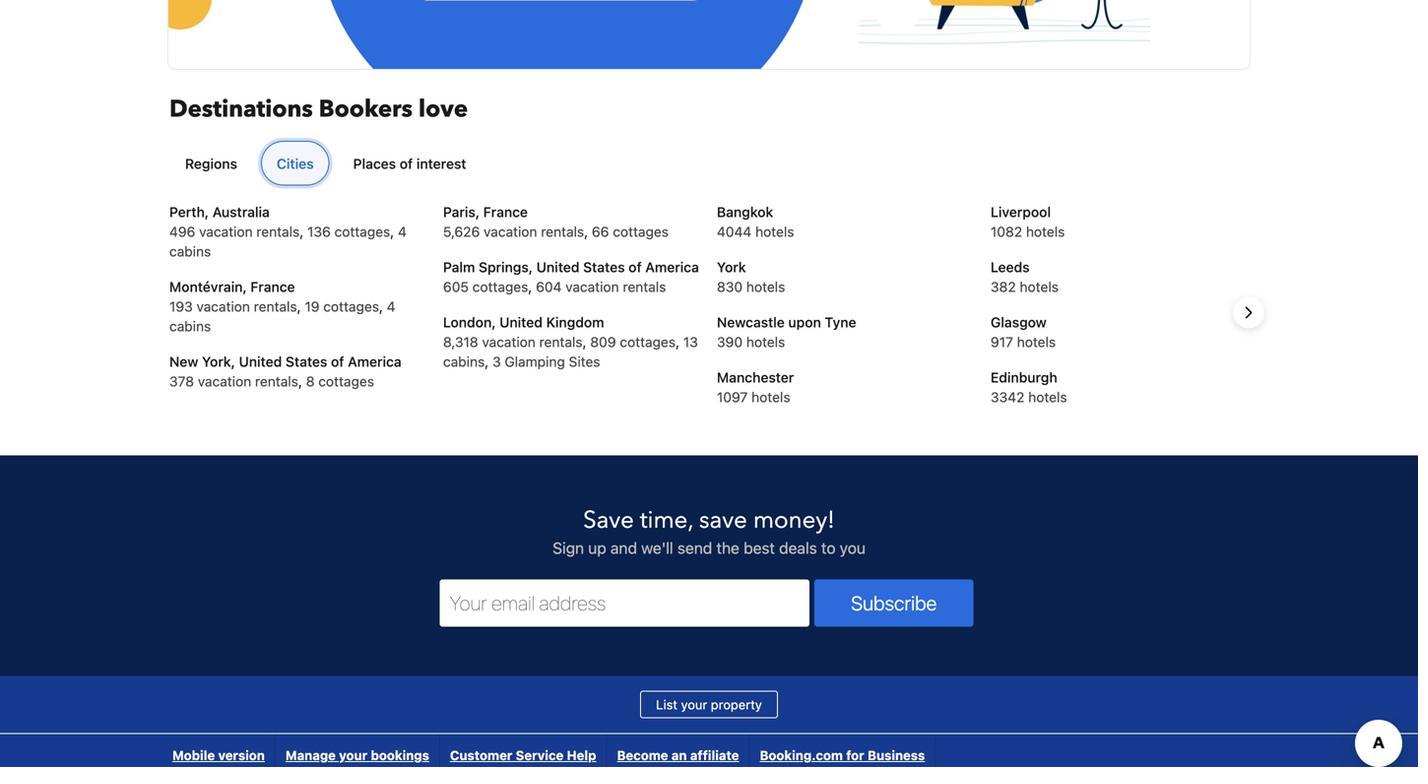 Task type: locate. For each thing, give the bounding box(es) containing it.
0 horizontal spatial states
[[286, 354, 327, 370]]

france inside paris, france 5,626 vacation rentals , 66 cottages
[[483, 204, 528, 220]]

1 horizontal spatial france
[[483, 204, 528, 220]]

navigation containing mobile version
[[163, 734, 936, 767]]

region
[[154, 202, 1265, 423]]

of inside new york, united states of america 378 vacation rentals , 8 cottages
[[331, 354, 344, 370]]

4 cabins link down the australia
[[169, 224, 407, 260]]

america down 66 cottages link in the left top of the page
[[646, 259, 699, 275]]

york,
[[202, 354, 235, 370]]

378
[[169, 373, 194, 390]]

4 cabins down the australia
[[169, 224, 407, 260]]

0 horizontal spatial america
[[348, 354, 402, 370]]

united up 8,318 vacation rentals link
[[500, 314, 543, 330]]

8,318
[[443, 334, 478, 350]]

affiliate
[[690, 748, 739, 763]]

rentals inside 'palm springs, united states of america 605 cottages , 604 vacation rentals'
[[623, 279, 666, 295]]

1 horizontal spatial 4
[[398, 224, 407, 240]]

rentals up 809 cottages link
[[623, 279, 666, 295]]

hotels inside "leeds 382 hotels"
[[1020, 279, 1059, 295]]

cabins down the 193
[[169, 318, 211, 334]]

hotels for york
[[747, 279, 785, 295]]

palm springs, united states of america 605 cottages , 604 vacation rentals
[[443, 259, 699, 295]]

to
[[821, 539, 836, 557]]

809 cottages link
[[590, 334, 676, 350]]

2 horizontal spatial of
[[629, 259, 642, 275]]

rentals down the kingdom
[[539, 334, 583, 350]]

0 vertical spatial 4 cabins link
[[169, 224, 407, 260]]

4 cabins link for 193 vacation rentals
[[169, 298, 396, 334]]

new
[[169, 354, 198, 370]]

0 vertical spatial france
[[483, 204, 528, 220]]

states inside 'palm springs, united states of america 605 cottages , 604 vacation rentals'
[[583, 259, 625, 275]]

5,626
[[443, 224, 480, 240]]

of up "8 cottages" link
[[331, 354, 344, 370]]

of down 66 cottages link in the left top of the page
[[629, 259, 642, 275]]

liverpool 1082 hotels
[[991, 204, 1065, 240]]

cottages right 8
[[318, 373, 374, 390]]

save time, save money! footer
[[0, 455, 1418, 767]]

new york, united states of america 378 vacation rentals , 8 cottages
[[169, 354, 402, 390]]

, left 604
[[528, 279, 532, 295]]

4 cabins
[[169, 224, 407, 260], [169, 298, 396, 334]]

edinburgh 3342 hotels
[[991, 369, 1067, 405]]

paris, france 5,626 vacation rentals , 66 cottages
[[443, 204, 669, 240]]

136
[[307, 224, 331, 240]]

2 vertical spatial united
[[239, 354, 282, 370]]

hotels down the glasgow
[[1017, 334, 1056, 350]]

0 vertical spatial america
[[646, 259, 699, 275]]

states up 8
[[286, 354, 327, 370]]

19 cottages link
[[305, 298, 379, 315]]

region containing perth, australia
[[154, 202, 1265, 423]]

2 4 cabins link from the top
[[169, 298, 396, 334]]

rentals down the new york, united states of america link
[[255, 373, 298, 390]]

the
[[717, 539, 740, 557]]

0 horizontal spatial 4
[[387, 298, 396, 315]]

cottages right 19
[[323, 298, 379, 315]]

4 right 19 cottages link
[[387, 298, 396, 315]]

hotels down newcastle
[[747, 334, 785, 350]]

5,626 vacation rentals link
[[443, 224, 584, 240]]

of inside places of interest button
[[400, 156, 413, 172]]

4 cabins for 496 vacation rentals
[[169, 224, 407, 260]]

382
[[991, 279, 1016, 295]]

mobile
[[172, 748, 215, 763]]

cottages inside new york, united states of america 378 vacation rentals , 8 cottages
[[318, 373, 374, 390]]

vacation down york,
[[198, 373, 251, 390]]

france up the 193 vacation rentals , 19 cottages ,
[[251, 279, 295, 295]]

cabins for 496
[[169, 243, 211, 260]]

of right places at the left top of page
[[400, 156, 413, 172]]

glasgow 917 hotels
[[991, 314, 1056, 350]]

604 vacation rentals link
[[536, 279, 666, 295]]

1 horizontal spatial states
[[583, 259, 625, 275]]

of for new york, united states of america 378 vacation rentals , 8 cottages
[[331, 354, 344, 370]]

0 horizontal spatial of
[[331, 354, 344, 370]]

1 vertical spatial cabins
[[169, 318, 211, 334]]

,
[[300, 224, 304, 240], [390, 224, 394, 240], [584, 224, 588, 240], [528, 279, 532, 295], [297, 298, 301, 315], [379, 298, 383, 315], [583, 334, 587, 350], [676, 334, 680, 350], [485, 354, 489, 370], [298, 373, 302, 390]]

1 vertical spatial 4 cabins
[[169, 298, 396, 334]]

2 4 cabins from the top
[[169, 298, 396, 334]]

united up 604
[[537, 259, 580, 275]]

1 vertical spatial your
[[339, 748, 368, 763]]

1 4 cabins link from the top
[[169, 224, 407, 260]]

4 cabins link up the new york, united states of america link
[[169, 298, 396, 334]]

united for 8 cottages
[[239, 354, 282, 370]]

1 4 cabins from the top
[[169, 224, 407, 260]]

vacation down paris, france link
[[484, 224, 537, 240]]

states up 604 vacation rentals link
[[583, 259, 625, 275]]

, inside new york, united states of america 378 vacation rentals , 8 cottages
[[298, 373, 302, 390]]

4 cabins link for 496 vacation rentals
[[169, 224, 407, 260]]

perth,
[[169, 204, 209, 220]]

america for rentals
[[646, 259, 699, 275]]

, left 8
[[298, 373, 302, 390]]

booking.com
[[760, 748, 843, 763]]

regions button
[[169, 141, 253, 186]]

vacation inside new york, united states of america 378 vacation rentals , 8 cottages
[[198, 373, 251, 390]]

hotels inside edinburgh 3342 hotels
[[1029, 389, 1067, 405]]

interest
[[417, 156, 466, 172]]

regions
[[185, 156, 237, 172]]

america inside 'palm springs, united states of america 605 cottages , 604 vacation rentals'
[[646, 259, 699, 275]]

next content image
[[1237, 301, 1261, 325]]

0 vertical spatial united
[[537, 259, 580, 275]]

vacation up 3
[[482, 334, 536, 350]]

newcastle upon tyne 390 hotels
[[717, 314, 857, 350]]

1 vertical spatial states
[[286, 354, 327, 370]]

property
[[711, 697, 762, 712]]

hotels inside glasgow 917 hotels
[[1017, 334, 1056, 350]]

hotels down bangkok
[[756, 224, 794, 240]]

1 horizontal spatial america
[[646, 259, 699, 275]]

cabins down 8,318
[[443, 354, 485, 370]]

america up "8 cottages" link
[[348, 354, 402, 370]]

0 horizontal spatial france
[[251, 279, 295, 295]]

hotels down leeds on the top right of the page
[[1020, 279, 1059, 295]]

mobile version link
[[163, 734, 275, 767]]

cabins inside 13 cabins
[[443, 354, 485, 370]]

navigation inside save time, save money! footer
[[163, 734, 936, 767]]

hotels down liverpool
[[1026, 224, 1065, 240]]

save time, save money! sign up and we'll send the best deals to you
[[553, 504, 866, 557]]

bookings
[[371, 748, 429, 763]]

united inside 'palm springs, united states of america 605 cottages , 604 vacation rentals'
[[537, 259, 580, 275]]

hotels
[[756, 224, 794, 240], [1026, 224, 1065, 240], [747, 279, 785, 295], [1020, 279, 1059, 295], [747, 334, 785, 350], [1017, 334, 1056, 350], [752, 389, 791, 405], [1029, 389, 1067, 405]]

hotels right 830
[[747, 279, 785, 295]]

8,318 vacation rentals , 809 cottages ,
[[443, 334, 683, 350]]

states
[[583, 259, 625, 275], [286, 354, 327, 370]]

of for palm springs, united states of america 605 cottages , 604 vacation rentals
[[629, 259, 642, 275]]

sites
[[569, 354, 600, 370]]

vacation down perth, australia link
[[199, 224, 253, 240]]

hotels inside bangkok 4044 hotels
[[756, 224, 794, 240]]

navigation
[[163, 734, 936, 767]]

1 horizontal spatial your
[[681, 697, 707, 712]]

0 horizontal spatial your
[[339, 748, 368, 763]]

cottages right 136
[[334, 224, 390, 240]]

states for 8
[[286, 354, 327, 370]]

vacation down montévrain, france at the left
[[197, 298, 250, 315]]

1 vertical spatial 4
[[387, 298, 396, 315]]

0 vertical spatial 4 cabins
[[169, 224, 407, 260]]

cities button
[[261, 141, 330, 186]]

manchester
[[717, 369, 794, 386]]

hotels inside the manchester 1097 hotels
[[752, 389, 791, 405]]

hotels down edinburgh
[[1029, 389, 1067, 405]]

, inside 'palm springs, united states of america 605 cottages , 604 vacation rentals'
[[528, 279, 532, 295]]

1 horizontal spatial of
[[400, 156, 413, 172]]

your right manage
[[339, 748, 368, 763]]

list
[[656, 697, 678, 712]]

montévrain, france
[[169, 279, 295, 295]]

cottages right 66
[[613, 224, 669, 240]]

rentals
[[256, 224, 300, 240], [541, 224, 584, 240], [623, 279, 666, 295], [254, 298, 297, 315], [539, 334, 583, 350], [255, 373, 298, 390]]

united
[[537, 259, 580, 275], [500, 314, 543, 330], [239, 354, 282, 370]]

rentals inside paris, france 5,626 vacation rentals , 66 cottages
[[541, 224, 584, 240]]

montévrain,
[[169, 279, 247, 295]]

france up 5,626 vacation rentals link
[[483, 204, 528, 220]]

america inside new york, united states of america 378 vacation rentals , 8 cottages
[[348, 354, 402, 370]]

send
[[678, 539, 712, 557]]

1 vertical spatial america
[[348, 354, 402, 370]]

0 vertical spatial your
[[681, 697, 707, 712]]

, right 19
[[379, 298, 383, 315]]

deals
[[779, 539, 817, 557]]

subscribe button
[[815, 580, 974, 627]]

customer
[[450, 748, 513, 763]]

vacation down the palm springs, united states of america link
[[566, 279, 619, 295]]

0 vertical spatial cabins
[[169, 243, 211, 260]]

8 cottages link
[[306, 373, 374, 390]]

vacation inside 'palm springs, united states of america 605 cottages , 604 vacation rentals'
[[566, 279, 619, 295]]

rentals up the palm springs, united states of america link
[[541, 224, 584, 240]]

of inside 'palm springs, united states of america 605 cottages , 604 vacation rentals'
[[629, 259, 642, 275]]

496
[[169, 224, 195, 240]]

united up 378 vacation rentals link
[[239, 354, 282, 370]]

66 cottages link
[[592, 224, 669, 240]]

0 vertical spatial of
[[400, 156, 413, 172]]

2 vertical spatial cabins
[[443, 354, 485, 370]]

2 vertical spatial of
[[331, 354, 344, 370]]

4 cabins up the new york, united states of america link
[[169, 298, 396, 334]]

0 vertical spatial 4
[[398, 224, 407, 240]]

, left 3
[[485, 354, 489, 370]]

sign
[[553, 539, 584, 557]]

4 cabins link
[[169, 224, 407, 260], [169, 298, 396, 334]]

0 vertical spatial states
[[583, 259, 625, 275]]

4
[[398, 224, 407, 240], [387, 298, 396, 315]]

917
[[991, 334, 1014, 350]]

booking.com for business link
[[750, 734, 935, 767]]

cottages down springs,
[[473, 279, 528, 295]]

hotels inside york 830 hotels
[[747, 279, 785, 295]]

hotels down manchester at the right of the page
[[752, 389, 791, 405]]

rentals left 136
[[256, 224, 300, 240]]

booking.com for business
[[760, 748, 925, 763]]

your right list
[[681, 697, 707, 712]]

cottages
[[334, 224, 390, 240], [613, 224, 669, 240], [473, 279, 528, 295], [323, 298, 379, 315], [620, 334, 676, 350], [318, 373, 374, 390]]

united inside new york, united states of america 378 vacation rentals , 8 cottages
[[239, 354, 282, 370]]

4 for 193 vacation rentals , 19 cottages ,
[[387, 298, 396, 315]]

, left 66
[[584, 224, 588, 240]]

hotels inside newcastle upon tyne 390 hotels
[[747, 334, 785, 350]]

390
[[717, 334, 743, 350]]

hotels inside liverpool 1082 hotels
[[1026, 224, 1065, 240]]

1 vertical spatial of
[[629, 259, 642, 275]]

, left 19
[[297, 298, 301, 315]]

4 right 136 cottages link
[[398, 224, 407, 240]]

1 vertical spatial 4 cabins link
[[169, 298, 396, 334]]

upon
[[789, 314, 821, 330]]

states inside new york, united states of america 378 vacation rentals , 8 cottages
[[286, 354, 327, 370]]

tab list
[[162, 141, 1249, 187]]

1 vertical spatial france
[[251, 279, 295, 295]]

manage
[[286, 748, 336, 763]]

cabins down the 496
[[169, 243, 211, 260]]

states for vacation
[[583, 259, 625, 275]]



Task type: describe. For each thing, give the bounding box(es) containing it.
hotels for bangkok
[[756, 224, 794, 240]]

kingdom
[[546, 314, 604, 330]]

605 cottages link
[[443, 279, 528, 295]]

605
[[443, 279, 469, 295]]

manage your bookings link
[[276, 734, 439, 767]]

rentals left 19
[[254, 298, 297, 315]]

, inside paris, france 5,626 vacation rentals , 66 cottages
[[584, 224, 588, 240]]

3342
[[991, 389, 1025, 405]]

for
[[846, 748, 865, 763]]

496 vacation rentals , 136 cottages ,
[[169, 224, 398, 240]]

america for cottages
[[348, 354, 402, 370]]

hotels for edinburgh
[[1029, 389, 1067, 405]]

3
[[493, 354, 501, 370]]

cottages inside paris, france 5,626 vacation rentals , 66 cottages
[[613, 224, 669, 240]]

Your email address email field
[[440, 580, 810, 627]]

1 vertical spatial united
[[500, 314, 543, 330]]

france for montévrain,
[[251, 279, 295, 295]]

become
[[617, 748, 668, 763]]

manage your bookings
[[286, 748, 429, 763]]

tab list containing regions
[[162, 141, 1249, 187]]

66
[[592, 224, 609, 240]]

destinations
[[169, 93, 313, 126]]

montévrain, france link
[[169, 279, 295, 295]]

places
[[353, 156, 396, 172]]

paris, france link
[[443, 204, 528, 220]]

places of interest
[[353, 156, 466, 172]]

love
[[419, 93, 468, 126]]

service
[[516, 748, 564, 763]]

, left the 5,626 at the top of the page
[[390, 224, 394, 240]]

your for manage
[[339, 748, 368, 763]]

830
[[717, 279, 743, 295]]

bookers
[[319, 93, 413, 126]]

19
[[305, 298, 320, 315]]

4 cabins for 193 vacation rentals
[[169, 298, 396, 334]]

destinations bookers love
[[169, 93, 468, 126]]

136 cottages link
[[307, 224, 390, 240]]

you
[[840, 539, 866, 557]]

, left 136
[[300, 224, 304, 240]]

8
[[306, 373, 315, 390]]

hotels for glasgow
[[1017, 334, 1056, 350]]

, left the 809
[[583, 334, 587, 350]]

edinburgh
[[991, 369, 1058, 386]]

perth, australia link
[[169, 204, 270, 220]]

4044
[[717, 224, 752, 240]]

london, united kingdom link
[[443, 314, 604, 330]]

hotels for manchester
[[752, 389, 791, 405]]

cottages inside 'palm springs, united states of america 605 cottages , 604 vacation rentals'
[[473, 279, 528, 295]]

york 830 hotels
[[717, 259, 785, 295]]

glamping
[[505, 354, 565, 370]]

version
[[218, 748, 265, 763]]

help
[[567, 748, 596, 763]]

glasgow
[[991, 314, 1047, 330]]

leeds
[[991, 259, 1030, 275]]

cottages left 13
[[620, 334, 676, 350]]

3 glamping sites link
[[493, 354, 600, 370]]

palm
[[443, 259, 475, 275]]

become an affiliate link
[[607, 734, 749, 767]]

save
[[699, 504, 747, 537]]

united for 604 vacation rentals
[[537, 259, 580, 275]]

springs,
[[479, 259, 533, 275]]

cabins for 193
[[169, 318, 211, 334]]

an
[[672, 748, 687, 763]]

liverpool
[[991, 204, 1051, 220]]

business
[[868, 748, 925, 763]]

hotels for leeds
[[1020, 279, 1059, 295]]

and
[[611, 539, 637, 557]]

13 cabins
[[443, 334, 698, 370]]

vacation inside paris, france 5,626 vacation rentals , 66 cottages
[[484, 224, 537, 240]]

hotels for liverpool
[[1026, 224, 1065, 240]]

604
[[536, 279, 562, 295]]

france for paris,
[[483, 204, 528, 220]]

8,318 vacation rentals link
[[443, 334, 583, 350]]

leeds 382 hotels
[[991, 259, 1059, 295]]

subscribe
[[851, 591, 937, 615]]

list your property
[[656, 697, 762, 712]]

809
[[590, 334, 616, 350]]

we'll
[[641, 539, 673, 557]]

places of interest button
[[337, 141, 482, 186]]

4 for 496 vacation rentals , 136 cottages ,
[[398, 224, 407, 240]]

bangkok 4044 hotels
[[717, 204, 794, 240]]

1097
[[717, 389, 748, 405]]

london,
[[443, 314, 496, 330]]

your for list
[[681, 697, 707, 712]]

australia
[[213, 204, 270, 220]]

perth, australia
[[169, 204, 270, 220]]

time,
[[640, 504, 693, 537]]

tyne
[[825, 314, 857, 330]]

, left 13
[[676, 334, 680, 350]]

paris,
[[443, 204, 480, 220]]

customer service help link
[[440, 734, 606, 767]]

rentals inside new york, united states of america 378 vacation rentals , 8 cottages
[[255, 373, 298, 390]]

best
[[744, 539, 775, 557]]

bangkok
[[717, 204, 773, 220]]

newcastle
[[717, 314, 785, 330]]

york
[[717, 259, 746, 275]]

up
[[588, 539, 607, 557]]

manchester 1097 hotels
[[717, 369, 794, 405]]

378 vacation rentals link
[[169, 373, 298, 390]]

496 vacation rentals link
[[169, 224, 300, 240]]

193 vacation rentals link
[[169, 298, 297, 315]]

palm springs, united states of america link
[[443, 259, 699, 275]]

, 3 glamping sites
[[485, 354, 600, 370]]

cities
[[277, 156, 314, 172]]



Task type: vqa. For each thing, say whether or not it's contained in the screenshot.


